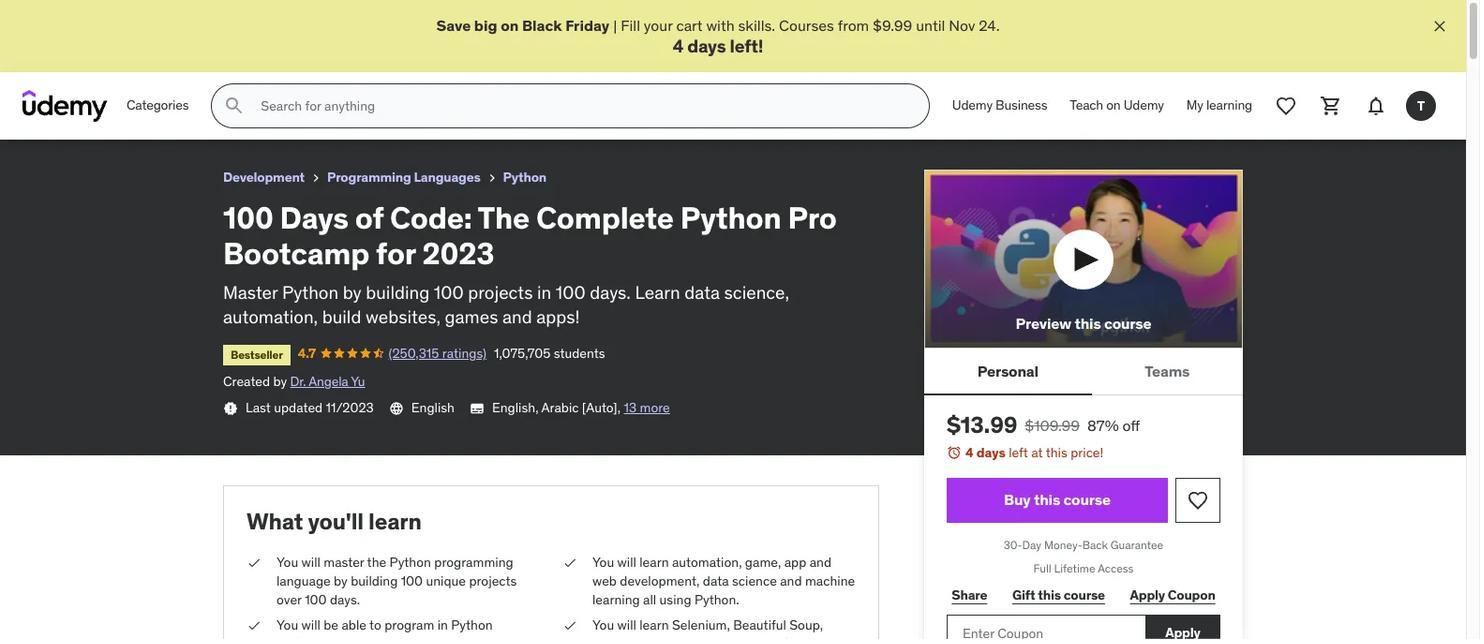 Task type: describe. For each thing, give the bounding box(es) containing it.
flask,
[[648, 635, 682, 639]]

udemy inside 'udemy business' link
[[952, 97, 993, 114]]

on inside save big on black friday | fill your cart with skills. courses from $9.99 until nov 24. 4 days left!
[[501, 16, 519, 35]]

last updated 11/2023
[[246, 399, 374, 416]]

|
[[613, 16, 617, 35]]

1 horizontal spatial learning
[[1206, 97, 1252, 114]]

apply
[[1130, 587, 1165, 604]]

courses
[[779, 16, 834, 35]]

by inside 100 days of code: the complete python pro bootcamp for 2023 master python by building 100 projects in 100 days. learn data science, automation, build websites, games and apps!
[[343, 281, 362, 303]]

teach on udemy link
[[1059, 84, 1175, 129]]

program
[[385, 617, 434, 634]]

notifications image
[[1365, 95, 1387, 117]]

skills.
[[738, 16, 775, 35]]

development,
[[620, 573, 700, 590]]

app
[[784, 554, 806, 571]]

learn for what you'll learn
[[368, 507, 422, 536]]

preview this course
[[1016, 314, 1152, 333]]

you for you will master the python programming language by building 100 unique projects over 100 days.
[[277, 554, 298, 571]]

more
[[640, 399, 670, 416]]

you will learn automation, game, app and web development, data science and machine learning all using python.
[[592, 554, 855, 608]]

xsmall image for development,
[[562, 554, 577, 573]]

using
[[659, 591, 691, 608]]

in inside 100 days of code: the complete python pro bootcamp for 2023 master python by building 100 projects in 100 days. learn data science, automation, build websites, games and apps!
[[537, 281, 551, 303]]

fill
[[621, 16, 640, 35]]

udemy business
[[952, 97, 1047, 114]]

on inside teach on udemy 'link'
[[1106, 97, 1121, 114]]

teams
[[1145, 362, 1190, 380]]

you for you will be able to program in python professionally
[[277, 617, 298, 634]]

closed captions image
[[470, 401, 485, 416]]

1 vertical spatial and
[[810, 554, 831, 571]]

days inside save big on black friday | fill your cart with skills. courses from $9.99 until nov 24. 4 days left!
[[687, 35, 726, 58]]

days for 100 days of code: the complete python pro bootcamp for 2023
[[44, 8, 78, 27]]

1 horizontal spatial days
[[976, 445, 1006, 462]]

unique
[[426, 573, 466, 590]]

dr. angela yu link
[[290, 373, 365, 390]]

for for 100 days of code: the complete python pro bootcamp for 2023
[[406, 8, 426, 27]]

share
[[952, 587, 987, 604]]

1 vertical spatial 4
[[965, 445, 974, 462]]

learn for you will learn automation, game, app and web development, data science and machine learning all using python.
[[639, 554, 669, 571]]

lifetime
[[1054, 561, 1095, 575]]

beautiful
[[733, 617, 786, 634]]

money-
[[1044, 538, 1082, 552]]

teach on udemy
[[1070, 97, 1164, 114]]

language
[[277, 573, 331, 590]]

over
[[277, 591, 302, 608]]

in inside you will be able to program in python professionally
[[437, 617, 448, 634]]

you will be able to program in python professionally
[[277, 617, 493, 639]]

code: for 100 days of code: the complete python pro bootcamp for 2023
[[100, 8, 141, 27]]

save
[[436, 16, 471, 35]]

4.7
[[298, 345, 316, 362]]

4 days left at this price!
[[965, 445, 1104, 462]]

projects inside you will master the python programming language by building 100 unique projects over 100 days.
[[469, 573, 517, 590]]

left!
[[730, 35, 763, 58]]

of for 100 days of code: the complete python pro bootcamp for 2023 master python by building 100 projects in 100 days. learn data science, automation, build websites, games and apps!
[[355, 199, 383, 237]]

,
[[617, 399, 621, 416]]

1 horizontal spatial and
[[780, 573, 802, 590]]

$13.99
[[947, 411, 1017, 440]]

what you'll learn
[[247, 507, 422, 536]]

bootcamp for 100 days of code: the complete python pro bootcamp for 2023
[[329, 8, 403, 27]]

programming languages
[[327, 169, 480, 186]]

angela
[[309, 373, 348, 390]]

python inside you will be able to program in python professionally
[[451, 617, 493, 634]]

2023 for 100 days of code: the complete python pro bootcamp for 2023
[[430, 8, 466, 27]]

4 inside save big on black friday | fill your cart with skills. courses from $9.99 until nov 24. 4 days left!
[[673, 35, 683, 58]]

$13.99 $109.99 87% off
[[947, 411, 1140, 440]]

websites,
[[366, 306, 441, 328]]

(250,315
[[389, 345, 439, 362]]

building inside you will master the python programming language by building 100 unique projects over 100 days.
[[351, 573, 398, 590]]

english, arabic
[[492, 399, 579, 416]]

preview
[[1016, 314, 1071, 333]]

1,075,705
[[494, 345, 551, 362]]

13 more button
[[624, 399, 670, 418]]

english
[[411, 399, 455, 416]]

machine
[[805, 573, 855, 590]]

soup,
[[790, 617, 823, 634]]

your
[[644, 16, 673, 35]]

master
[[223, 281, 278, 303]]

24.
[[979, 16, 1000, 35]]

udemy image
[[22, 90, 108, 122]]

with
[[706, 16, 735, 35]]

the
[[367, 554, 386, 571]]

1,075,705 students
[[494, 345, 605, 362]]

days. inside 100 days of code: the complete python pro bootcamp for 2023 master python by building 100 projects in 100 days. learn data science, automation, build websites, games and apps!
[[590, 281, 631, 303]]

full
[[1033, 561, 1051, 575]]

you'll
[[308, 507, 364, 536]]

gift this course
[[1012, 587, 1105, 604]]

english, arabic [auto] , 13 more
[[492, 399, 670, 416]]

web
[[592, 573, 617, 590]]

automation, inside "you will learn automation, game, app and web development, data science and machine learning all using python."
[[672, 554, 742, 571]]

0 vertical spatial xsmall image
[[484, 171, 499, 186]]

30-day money-back guarantee full lifetime access
[[1004, 538, 1163, 575]]

wishlist image
[[1187, 489, 1209, 512]]

automation, inside 100 days of code: the complete python pro bootcamp for 2023 master python by building 100 projects in 100 days. learn data science, automation, build websites, games and apps!
[[223, 306, 318, 328]]

the for 100 days of code: the complete python pro bootcamp for 2023
[[144, 8, 170, 27]]

programming languages link
[[327, 166, 480, 189]]

professionally
[[277, 635, 358, 639]]

buy this course button
[[947, 478, 1168, 523]]

buy this course
[[1004, 491, 1111, 509]]

updated
[[274, 399, 323, 416]]

[auto]
[[582, 399, 617, 416]]

$9.99
[[873, 16, 912, 35]]

this for buy
[[1034, 491, 1060, 509]]

will for you will learn automation, game, app and web development, data science and machine learning all using python.
[[617, 554, 636, 571]]

udemy inside teach on udemy 'link'
[[1124, 97, 1164, 114]]

languages
[[414, 169, 480, 186]]

xsmall image for professionally
[[247, 617, 262, 635]]

black
[[522, 16, 562, 35]]

days. inside you will master the python programming language by building 100 unique projects over 100 days.
[[330, 591, 360, 608]]

python inside you will master the python programming language by building 100 unique projects over 100 days.
[[390, 554, 431, 571]]

t
[[1417, 97, 1425, 114]]

submit search image
[[223, 95, 246, 117]]

of for 100 days of code: the complete python pro bootcamp for 2023
[[82, 8, 96, 27]]

gift this course link
[[1007, 577, 1110, 615]]

will for you will be able to program in python professionally
[[301, 617, 320, 634]]

apply coupon
[[1130, 587, 1215, 604]]



Task type: vqa. For each thing, say whether or not it's contained in the screenshot.
The Course within the Adobe Illustrator CC – Advanced Training Course
no



Task type: locate. For each thing, give the bounding box(es) containing it.
learning inside "you will learn automation, game, app and web development, data science and machine learning all using python."
[[592, 591, 640, 608]]

for inside 100 days of code: the complete python pro bootcamp for 2023 master python by building 100 projects in 100 days. learn data science, automation, build websites, games and apps!
[[376, 235, 416, 273]]

and
[[502, 306, 532, 328], [810, 554, 831, 571], [780, 573, 802, 590]]

learn up 'the'
[[368, 507, 422, 536]]

0 horizontal spatial days
[[44, 8, 78, 27]]

0 vertical spatial automation,
[[223, 306, 318, 328]]

0 vertical spatial bootcamp
[[329, 8, 403, 27]]

course language image
[[389, 401, 404, 416]]

building up websites,
[[366, 281, 430, 303]]

development link
[[223, 166, 305, 189]]

bootcamp left save
[[329, 8, 403, 27]]

bootcamp up master
[[223, 235, 369, 273]]

pro
[[301, 8, 326, 27], [788, 199, 837, 237]]

1 horizontal spatial code:
[[390, 199, 472, 237]]

learn
[[635, 281, 680, 303]]

0 horizontal spatial the
[[144, 8, 170, 27]]

1 vertical spatial of
[[355, 199, 383, 237]]

buy
[[1004, 491, 1031, 509]]

2 vertical spatial by
[[334, 573, 348, 590]]

1 vertical spatial 2023
[[422, 235, 494, 273]]

t link
[[1399, 84, 1444, 129]]

the down "python" "link"
[[478, 199, 530, 237]]

0 horizontal spatial code:
[[100, 8, 141, 27]]

course down lifetime
[[1064, 587, 1105, 604]]

personal button
[[924, 349, 1092, 394]]

this for gift
[[1038, 587, 1061, 604]]

0 vertical spatial of
[[82, 8, 96, 27]]

1 horizontal spatial the
[[478, 199, 530, 237]]

pro inside 100 days of code: the complete python pro bootcamp for 2023 master python by building 100 projects in 100 days. learn data science, automation, build websites, games and apps!
[[788, 199, 837, 237]]

0 horizontal spatial automation,
[[223, 306, 318, 328]]

course for gift this course
[[1064, 587, 1105, 604]]

learn for you will learn selenium, beautiful soup, request, flask, pandas, numpy, sciki
[[639, 617, 669, 634]]

save big on black friday | fill your cart with skills. courses from $9.99 until nov 24. 4 days left!
[[436, 16, 1000, 58]]

of up udemy image
[[82, 8, 96, 27]]

learn inside you will learn selenium, beautiful soup, request, flask, pandas, numpy, sciki
[[639, 617, 669, 634]]

1 vertical spatial on
[[1106, 97, 1121, 114]]

this for preview
[[1075, 314, 1101, 333]]

0 horizontal spatial of
[[82, 8, 96, 27]]

by
[[343, 281, 362, 303], [273, 373, 287, 390], [334, 573, 348, 590]]

0 horizontal spatial 4
[[673, 35, 683, 58]]

in
[[537, 281, 551, 303], [437, 617, 448, 634]]

1 horizontal spatial of
[[355, 199, 383, 237]]

you up web
[[592, 554, 614, 571]]

0 vertical spatial projects
[[468, 281, 533, 303]]

1 vertical spatial automation,
[[672, 554, 742, 571]]

python.
[[694, 591, 739, 608]]

data inside 100 days of code: the complete python pro bootcamp for 2023 master python by building 100 projects in 100 days. learn data science, automation, build websites, games and apps!
[[685, 281, 720, 303]]

0 horizontal spatial days.
[[330, 591, 360, 608]]

guarantee
[[1111, 538, 1163, 552]]

0 vertical spatial course
[[1104, 314, 1152, 333]]

complete inside 100 days of code: the complete python pro bootcamp for 2023 master python by building 100 projects in 100 days. learn data science, automation, build websites, games and apps!
[[536, 199, 674, 237]]

0 vertical spatial by
[[343, 281, 362, 303]]

teach
[[1070, 97, 1103, 114]]

will up professionally at the bottom
[[301, 617, 320, 634]]

programming
[[434, 554, 513, 571]]

udemy left business
[[952, 97, 993, 114]]

will inside you will master the python programming language by building 100 unique projects over 100 days.
[[301, 554, 320, 571]]

1 vertical spatial days
[[976, 445, 1006, 462]]

in up apps!
[[537, 281, 551, 303]]

tab list
[[924, 349, 1243, 396]]

course for buy this course
[[1063, 491, 1111, 509]]

xsmall image left last
[[223, 401, 238, 416]]

personal
[[977, 362, 1039, 380]]

1 vertical spatial the
[[478, 199, 530, 237]]

30-
[[1004, 538, 1022, 552]]

0 vertical spatial data
[[685, 281, 720, 303]]

shopping cart with 0 items image
[[1320, 95, 1342, 117]]

udemy left my
[[1124, 97, 1164, 114]]

learn up "flask,"
[[639, 617, 669, 634]]

xsmall image
[[308, 171, 323, 186], [223, 401, 238, 416], [562, 554, 577, 573], [247, 617, 262, 635], [562, 617, 577, 635]]

11/2023
[[326, 399, 374, 416]]

0 vertical spatial 4
[[673, 35, 683, 58]]

nov
[[949, 16, 975, 35]]

1 vertical spatial for
[[376, 235, 416, 273]]

code: for 100 days of code: the complete python pro bootcamp for 2023 master python by building 100 projects in 100 days. learn data science, automation, build websites, games and apps!
[[390, 199, 472, 237]]

gift
[[1012, 587, 1035, 604]]

0 horizontal spatial xsmall image
[[247, 554, 262, 573]]

you inside you will learn selenium, beautiful soup, request, flask, pandas, numpy, sciki
[[592, 617, 614, 634]]

0 horizontal spatial udemy
[[952, 97, 993, 114]]

data up python.
[[703, 573, 729, 590]]

you up language
[[277, 554, 298, 571]]

1 vertical spatial days.
[[330, 591, 360, 608]]

bootcamp inside 100 days of code: the complete python pro bootcamp for 2023 master python by building 100 projects in 100 days. learn data science, automation, build websites, games and apps!
[[223, 235, 369, 273]]

days down development "link"
[[280, 199, 349, 237]]

1 vertical spatial days
[[280, 199, 349, 237]]

0 horizontal spatial on
[[501, 16, 519, 35]]

1 vertical spatial bootcamp
[[223, 235, 369, 273]]

this
[[1075, 314, 1101, 333], [1046, 445, 1067, 462], [1034, 491, 1060, 509], [1038, 587, 1061, 604]]

the inside 100 days of code: the complete python pro bootcamp for 2023 master python by building 100 projects in 100 days. learn data science, automation, build websites, games and apps!
[[478, 199, 530, 237]]

of down programming
[[355, 199, 383, 237]]

the
[[144, 8, 170, 27], [478, 199, 530, 237]]

days
[[687, 35, 726, 58], [976, 445, 1006, 462]]

projects up games
[[468, 281, 533, 303]]

1 horizontal spatial in
[[537, 281, 551, 303]]

data right learn
[[685, 281, 720, 303]]

you inside you will be able to program in python professionally
[[277, 617, 298, 634]]

building
[[366, 281, 430, 303], [351, 573, 398, 590]]

0 horizontal spatial and
[[502, 306, 532, 328]]

python link
[[503, 166, 547, 189]]

0 horizontal spatial learning
[[592, 591, 640, 608]]

course for preview this course
[[1104, 314, 1152, 333]]

xsmall image down what
[[247, 554, 262, 573]]

this right gift
[[1038, 587, 1061, 604]]

learn
[[368, 507, 422, 536], [639, 554, 669, 571], [639, 617, 669, 634]]

projects down programming
[[469, 573, 517, 590]]

1 vertical spatial course
[[1063, 491, 1111, 509]]

2023 left big
[[430, 8, 466, 27]]

share button
[[947, 577, 992, 615]]

dr.
[[290, 373, 306, 390]]

0 vertical spatial and
[[502, 306, 532, 328]]

udemy
[[952, 97, 993, 114], [1124, 97, 1164, 114]]

days up udemy image
[[44, 8, 78, 27]]

automation, down master
[[223, 306, 318, 328]]

teams button
[[1092, 349, 1243, 394]]

2 vertical spatial learn
[[639, 617, 669, 634]]

and up machine
[[810, 554, 831, 571]]

you down over
[[277, 617, 298, 634]]

complete for 100 days of code: the complete python pro bootcamp for 2023 master python by building 100 projects in 100 days. learn data science, automation, build websites, games and apps!
[[536, 199, 674, 237]]

4 right alarm image
[[965, 445, 974, 462]]

2023 for 100 days of code: the complete python pro bootcamp for 2023 master python by building 100 projects in 100 days. learn data science, automation, build websites, games and apps!
[[422, 235, 494, 273]]

access
[[1098, 561, 1134, 575]]

of inside 100 days of code: the complete python pro bootcamp for 2023 master python by building 100 projects in 100 days. learn data science, automation, build websites, games and apps!
[[355, 199, 383, 237]]

automation,
[[223, 306, 318, 328], [672, 554, 742, 571]]

1 vertical spatial code:
[[390, 199, 472, 237]]

off
[[1122, 417, 1140, 435]]

you inside you will master the python programming language by building 100 unique projects over 100 days.
[[277, 554, 298, 571]]

0 vertical spatial in
[[537, 281, 551, 303]]

1 vertical spatial pro
[[788, 199, 837, 237]]

big
[[474, 16, 497, 35]]

code: inside 100 days of code: the complete python pro bootcamp for 2023 master python by building 100 projects in 100 days. learn data science, automation, build websites, games and apps!
[[390, 199, 472, 237]]

will up language
[[301, 554, 320, 571]]

1 vertical spatial xsmall image
[[247, 554, 262, 573]]

1 udemy from the left
[[952, 97, 993, 114]]

back
[[1082, 538, 1108, 552]]

data inside "you will learn automation, game, app and web development, data science and machine learning all using python."
[[703, 573, 729, 590]]

learning down web
[[592, 591, 640, 608]]

learning right my
[[1206, 97, 1252, 114]]

my learning
[[1186, 97, 1252, 114]]

for for 100 days of code: the complete python pro bootcamp for 2023 master python by building 100 projects in 100 days. learn data science, automation, build websites, games and apps!
[[376, 235, 416, 273]]

pandas,
[[685, 635, 732, 639]]

udemy business link
[[941, 84, 1059, 129]]

xsmall image left request,
[[562, 617, 577, 635]]

1 vertical spatial by
[[273, 373, 287, 390]]

by inside you will master the python programming language by building 100 unique projects over 100 days.
[[334, 573, 348, 590]]

alarm image
[[947, 446, 962, 461]]

by down master
[[334, 573, 348, 590]]

programming
[[327, 169, 411, 186]]

days. up 'able'
[[330, 591, 360, 608]]

learn inside "you will learn automation, game, app and web development, data science and machine learning all using python."
[[639, 554, 669, 571]]

game,
[[745, 554, 781, 571]]

complete
[[174, 8, 243, 27], [536, 199, 674, 237]]

request,
[[592, 635, 644, 639]]

days left left
[[976, 445, 1006, 462]]

my
[[1186, 97, 1203, 114]]

0 vertical spatial the
[[144, 8, 170, 27]]

0 horizontal spatial pro
[[301, 8, 326, 27]]

1 vertical spatial learn
[[639, 554, 669, 571]]

pro for 100 days of code: the complete python pro bootcamp for 2023
[[301, 8, 326, 27]]

1 horizontal spatial pro
[[788, 199, 837, 237]]

2 horizontal spatial and
[[810, 554, 831, 571]]

1 vertical spatial data
[[703, 573, 729, 590]]

0 vertical spatial days
[[687, 35, 726, 58]]

days. left learn
[[590, 281, 631, 303]]

will for you will learn selenium, beautiful soup, request, flask, pandas, numpy, sciki
[[617, 617, 636, 634]]

1 horizontal spatial complete
[[536, 199, 674, 237]]

Enter Coupon text field
[[947, 615, 1145, 639]]

building inside 100 days of code: the complete python pro bootcamp for 2023 master python by building 100 projects in 100 days. learn data science, automation, build websites, games and apps!
[[366, 281, 430, 303]]

1 horizontal spatial days
[[280, 199, 349, 237]]

1 vertical spatial complete
[[536, 199, 674, 237]]

0 vertical spatial on
[[501, 16, 519, 35]]

in right 'program'
[[437, 617, 448, 634]]

(250,315 ratings)
[[389, 345, 486, 362]]

2023
[[430, 8, 466, 27], [422, 235, 494, 273]]

left
[[1009, 445, 1028, 462]]

0 vertical spatial 2023
[[430, 8, 466, 27]]

will inside "you will learn automation, game, app and web development, data science and machine learning all using python."
[[617, 554, 636, 571]]

this right preview
[[1075, 314, 1101, 333]]

the up categories
[[144, 8, 170, 27]]

wishlist image
[[1275, 95, 1297, 117]]

0 vertical spatial building
[[366, 281, 430, 303]]

until
[[916, 16, 945, 35]]

building down 'the'
[[351, 573, 398, 590]]

on right big
[[501, 16, 519, 35]]

2 vertical spatial and
[[780, 573, 802, 590]]

to
[[369, 617, 381, 634]]

0 horizontal spatial in
[[437, 617, 448, 634]]

2023 up games
[[422, 235, 494, 273]]

projects inside 100 days of code: the complete python pro bootcamp for 2023 master python by building 100 projects in 100 days. learn data science, automation, build websites, games and apps!
[[468, 281, 533, 303]]

tab list containing personal
[[924, 349, 1243, 396]]

by up build
[[343, 281, 362, 303]]

by left dr.
[[273, 373, 287, 390]]

days down with
[[687, 35, 726, 58]]

you for you will learn automation, game, app and web development, data science and machine learning all using python.
[[592, 554, 614, 571]]

course up teams
[[1104, 314, 1152, 333]]

13
[[624, 399, 637, 416]]

complete up submit search 'image'
[[174, 8, 243, 27]]

complete down "python" "link"
[[536, 199, 674, 237]]

on right teach
[[1106, 97, 1121, 114]]

0 vertical spatial days.
[[590, 281, 631, 303]]

preview this course button
[[924, 170, 1243, 349]]

will inside you will be able to program in python professionally
[[301, 617, 320, 634]]

you will learn selenium, beautiful soup, request, flask, pandas, numpy, sciki
[[592, 617, 823, 639]]

xsmall image
[[484, 171, 499, 186], [247, 554, 262, 573]]

100 days of code: the complete python pro bootcamp for 2023
[[15, 8, 466, 27]]

1 vertical spatial building
[[351, 573, 398, 590]]

from
[[838, 16, 869, 35]]

selenium,
[[672, 617, 730, 634]]

1 horizontal spatial on
[[1106, 97, 1121, 114]]

Search for anything text field
[[257, 90, 906, 122]]

will up request,
[[617, 617, 636, 634]]

1 vertical spatial in
[[437, 617, 448, 634]]

will inside you will learn selenium, beautiful soup, request, flask, pandas, numpy, sciki
[[617, 617, 636, 634]]

bestseller
[[231, 348, 283, 362]]

code:
[[100, 8, 141, 27], [390, 199, 472, 237]]

games
[[445, 306, 498, 328]]

categories
[[127, 97, 189, 114]]

apps!
[[536, 306, 580, 328]]

be
[[324, 617, 338, 634]]

the for 100 days of code: the complete python pro bootcamp for 2023 master python by building 100 projects in 100 days. learn data science, automation, build websites, games and apps!
[[478, 199, 530, 237]]

0 vertical spatial days
[[44, 8, 78, 27]]

0 vertical spatial for
[[406, 8, 426, 27]]

xsmall image for pandas,
[[562, 617, 577, 635]]

and inside 100 days of code: the complete python pro bootcamp for 2023 master python by building 100 projects in 100 days. learn data science, automation, build websites, games and apps!
[[502, 306, 532, 328]]

1 horizontal spatial 4
[[965, 445, 974, 462]]

1 horizontal spatial xsmall image
[[484, 171, 499, 186]]

4
[[673, 35, 683, 58], [965, 445, 974, 462]]

master
[[324, 554, 364, 571]]

yu
[[351, 373, 365, 390]]

and up 1,075,705
[[502, 306, 532, 328]]

pro for 100 days of code: the complete python pro bootcamp for 2023 master python by building 100 projects in 100 days. learn data science, automation, build websites, games and apps!
[[788, 199, 837, 237]]

python
[[247, 8, 298, 27], [503, 169, 547, 186], [680, 199, 781, 237], [282, 281, 339, 303], [390, 554, 431, 571], [451, 617, 493, 634]]

this right buy
[[1034, 491, 1060, 509]]

xsmall image right development "link"
[[308, 171, 323, 186]]

1 vertical spatial learning
[[592, 591, 640, 608]]

science
[[732, 573, 777, 590]]

learn up development,
[[639, 554, 669, 571]]

2023 inside 100 days of code: the complete python pro bootcamp for 2023 master python by building 100 projects in 100 days. learn data science, automation, build websites, games and apps!
[[422, 235, 494, 273]]

you inside "you will learn automation, game, app and web development, data science and machine learning all using python."
[[592, 554, 614, 571]]

complete for 100 days of code: the complete python pro bootcamp for 2023
[[174, 8, 243, 27]]

0 horizontal spatial complete
[[174, 8, 243, 27]]

will up development,
[[617, 554, 636, 571]]

development
[[223, 169, 305, 186]]

days inside 100 days of code: the complete python pro bootcamp for 2023 master python by building 100 projects in 100 days. learn data science, automation, build websites, games and apps!
[[280, 199, 349, 237]]

1 horizontal spatial automation,
[[672, 554, 742, 571]]

science,
[[724, 281, 789, 303]]

0 vertical spatial learn
[[368, 507, 422, 536]]

for up websites,
[[376, 235, 416, 273]]

2 vertical spatial course
[[1064, 587, 1105, 604]]

will for you will master the python programming language by building 100 unique projects over 100 days.
[[301, 554, 320, 571]]

you for you will learn selenium, beautiful soup, request, flask, pandas, numpy, sciki
[[592, 617, 614, 634]]

2 udemy from the left
[[1124, 97, 1164, 114]]

course up 'back'
[[1063, 491, 1111, 509]]

automation, up python.
[[672, 554, 742, 571]]

1 horizontal spatial udemy
[[1124, 97, 1164, 114]]

able
[[342, 617, 366, 634]]

and down app
[[780, 573, 802, 590]]

days for 100 days of code: the complete python pro bootcamp for 2023 master python by building 100 projects in 100 days. learn data science, automation, build websites, games and apps!
[[280, 199, 349, 237]]

you up request,
[[592, 617, 614, 634]]

friday
[[565, 16, 609, 35]]

close image
[[1430, 17, 1449, 36]]

0 vertical spatial learning
[[1206, 97, 1252, 114]]

0 vertical spatial pro
[[301, 8, 326, 27]]

1 horizontal spatial days.
[[590, 281, 631, 303]]

xsmall image left professionally at the bottom
[[247, 617, 262, 635]]

1 vertical spatial projects
[[469, 573, 517, 590]]

xsmall image left web
[[562, 554, 577, 573]]

0 vertical spatial code:
[[100, 8, 141, 27]]

4 down cart
[[673, 35, 683, 58]]

of
[[82, 8, 96, 27], [355, 199, 383, 237]]

this right at
[[1046, 445, 1067, 462]]

0 horizontal spatial days
[[687, 35, 726, 58]]

for left save
[[406, 8, 426, 27]]

bootcamp for 100 days of code: the complete python pro bootcamp for 2023 master python by building 100 projects in 100 days. learn data science, automation, build websites, games and apps!
[[223, 235, 369, 273]]

$109.99
[[1025, 417, 1080, 435]]

100
[[15, 8, 40, 27], [223, 199, 273, 237], [434, 281, 464, 303], [556, 281, 586, 303], [401, 573, 423, 590], [305, 591, 327, 608]]

xsmall image left "python" "link"
[[484, 171, 499, 186]]

0 vertical spatial complete
[[174, 8, 243, 27]]



